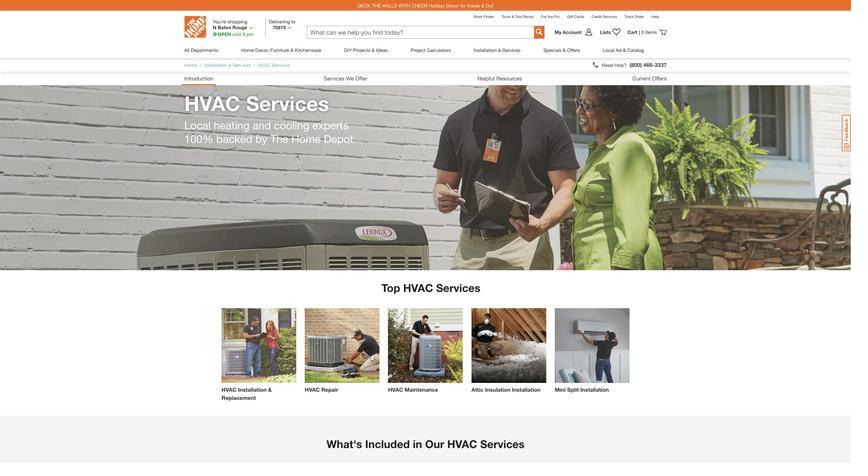 Task type: vqa. For each thing, say whether or not it's contained in the screenshot.
before
no



Task type: describe. For each thing, give the bounding box(es) containing it.
our
[[425, 438, 444, 451]]

baton
[[218, 24, 231, 30]]

the
[[548, 14, 553, 19]]

hvac installation & replacement image
[[222, 309, 296, 383]]

home decor, furniture & kitchenware link
[[241, 42, 321, 58]]

account
[[563, 29, 582, 35]]

all departments
[[184, 47, 218, 53]]

services inside "link"
[[503, 47, 521, 53]]

until
[[232, 31, 241, 37]]

calculators
[[427, 47, 451, 53]]

local ad & catalog link
[[603, 42, 644, 58]]

projects
[[353, 47, 371, 53]]

project calculators link
[[411, 42, 451, 58]]

truck & tool rental link
[[502, 14, 534, 19]]

mini split installation
[[555, 387, 609, 393]]

mini split installation link
[[552, 309, 632, 397]]

installation for attic insulation installation
[[512, 387, 541, 393]]

resources
[[496, 75, 522, 82]]

all departments link
[[184, 42, 218, 58]]

home decor, furniture & kitchenware
[[241, 47, 321, 53]]

open until 9 pm
[[218, 31, 254, 37]]

help?
[[615, 62, 627, 68]]

deck
[[358, 3, 371, 8]]

services inside 'hvac services local heating and cooling experts 100% backed by the home depot'
[[246, 91, 329, 116]]

100%
[[184, 133, 213, 145]]

project calculators
[[411, 47, 451, 53]]

rental
[[523, 14, 534, 19]]

hvac down the decor,
[[258, 62, 271, 68]]

hvac repair
[[305, 387, 338, 393]]

deck the halls with cheer holiday decor for inside & out link
[[358, 3, 494, 8]]

hvac installation & replacement
[[222, 387, 272, 401]]

delivering to
[[269, 19, 296, 24]]

cart
[[628, 29, 638, 35]]

truck
[[502, 14, 511, 19]]

cheer
[[412, 3, 428, 8]]

helpful resources
[[478, 75, 522, 82]]

my account
[[555, 29, 582, 35]]

cards
[[574, 14, 584, 19]]

store finder link
[[474, 14, 494, 19]]

delivering
[[269, 19, 290, 24]]

for
[[460, 3, 466, 8]]

specials & offers
[[544, 47, 580, 53]]

home link
[[184, 62, 197, 68]]

gift
[[567, 14, 573, 19]]

credit
[[592, 14, 602, 19]]

top hvac services
[[382, 282, 481, 295]]

0 vertical spatial local
[[603, 47, 615, 53]]

to
[[291, 19, 296, 24]]

3337
[[655, 62, 667, 68]]

hvac inside 'hvac services local heating and cooling experts 100% backed by the home depot'
[[184, 91, 240, 116]]

pm
[[247, 31, 254, 37]]

decor,
[[255, 47, 269, 53]]

with
[[399, 3, 410, 8]]

hvac left "maintenance" on the bottom of page
[[388, 387, 403, 393]]

credit services link
[[592, 14, 617, 19]]

the home depot logo link
[[184, 16, 206, 39]]

hvac right our
[[447, 438, 477, 451]]

open
[[218, 31, 231, 37]]

home for home / installation & services / hvac services
[[184, 62, 197, 68]]

feedback link image
[[842, 115, 851, 152]]

0 vertical spatial offers
[[567, 47, 580, 53]]

the
[[270, 133, 289, 145]]

help link
[[652, 14, 660, 19]]

installation inside the hvac installation & replacement
[[238, 387, 267, 393]]

9
[[243, 31, 245, 37]]

services we offer
[[324, 75, 367, 82]]

1 horizontal spatial offers
[[652, 75, 667, 82]]

n baton rouge
[[213, 24, 247, 30]]

current offers
[[633, 75, 667, 82]]

2 / from the left
[[254, 62, 255, 68]]

need help? (800) 466-3337
[[602, 62, 667, 68]]

pro
[[554, 14, 560, 19]]

for the pro link
[[541, 14, 560, 19]]

store
[[474, 14, 483, 19]]

helpful
[[478, 75, 495, 82]]

the home depot image
[[184, 16, 206, 38]]

repair
[[321, 387, 338, 393]]

installation for home / installation & services / hvac services
[[204, 62, 227, 68]]

introduction
[[184, 75, 214, 82]]

attic
[[472, 387, 484, 393]]

depot
[[324, 133, 353, 145]]



Task type: locate. For each thing, give the bounding box(es) containing it.
None text field
[[307, 26, 534, 38]]

1 vertical spatial installation & services link
[[204, 62, 251, 68]]

need
[[602, 62, 613, 68]]

1 vertical spatial offers
[[652, 75, 667, 82]]

and
[[253, 119, 271, 132]]

lists link
[[597, 28, 624, 36]]

0 horizontal spatial installation & services link
[[204, 62, 251, 68]]

order
[[635, 14, 644, 19]]

inside
[[467, 3, 480, 8]]

services
[[603, 14, 617, 19], [503, 47, 521, 53], [233, 62, 251, 68], [272, 62, 290, 68], [324, 75, 345, 82], [246, 91, 329, 116], [436, 282, 481, 295], [480, 438, 525, 451]]

submit search image
[[536, 29, 543, 35]]

insulation
[[485, 387, 511, 393]]

local inside 'hvac services local heating and cooling experts 100% backed by the home depot'
[[184, 119, 211, 132]]

mini split installation image
[[555, 309, 630, 383]]

home / installation & services / hvac services
[[184, 62, 290, 68]]

you're
[[213, 19, 226, 24]]

hvac services link
[[258, 62, 290, 68]]

attic insulation installation link
[[469, 309, 549, 397]]

installation down departments
[[204, 62, 227, 68]]

0 vertical spatial home
[[241, 47, 254, 53]]

1 horizontal spatial installation & services link
[[474, 42, 521, 58]]

project
[[411, 47, 426, 53]]

decor
[[446, 3, 459, 8]]

all
[[184, 47, 190, 53]]

1 horizontal spatial /
[[254, 62, 255, 68]]

home for home decor, furniture & kitchenware
[[241, 47, 254, 53]]

1 horizontal spatial local
[[603, 47, 615, 53]]

1 vertical spatial local
[[184, 119, 211, 132]]

hvac inside the hvac installation & replacement
[[222, 387, 237, 393]]

installation up replacement
[[238, 387, 267, 393]]

home inside 'hvac services local heating and cooling experts 100% backed by the home depot'
[[292, 133, 321, 145]]

store finder
[[474, 14, 494, 19]]

466-
[[644, 62, 655, 68]]

hvac right top
[[403, 282, 433, 295]]

gift cards
[[567, 14, 584, 19]]

local up 100%
[[184, 119, 211, 132]]

hvac down introduction on the left top of page
[[184, 91, 240, 116]]

hvac maintenance
[[388, 387, 438, 393]]

tool
[[515, 14, 522, 19]]

/ left hvac services link
[[254, 62, 255, 68]]

offer
[[355, 75, 367, 82]]

0 vertical spatial installation & services link
[[474, 42, 521, 58]]

1 vertical spatial home
[[184, 62, 197, 68]]

specials
[[544, 47, 562, 53]]

furniture
[[270, 47, 289, 53]]

& inside "link"
[[498, 47, 501, 53]]

ad
[[616, 47, 622, 53]]

kitchenware
[[295, 47, 321, 53]]

/ right home link
[[200, 62, 201, 68]]

home down all
[[184, 62, 197, 68]]

out
[[486, 3, 494, 8]]

70815
[[273, 24, 286, 30]]

2 vertical spatial home
[[292, 133, 321, 145]]

diy projects & ideas
[[344, 47, 388, 53]]

0 horizontal spatial home
[[184, 62, 197, 68]]

heating
[[214, 119, 250, 132]]

offers down "account"
[[567, 47, 580, 53]]

deck the halls with cheer holiday decor for inside & out
[[358, 3, 494, 8]]

included
[[365, 438, 410, 451]]

offers down 3337
[[652, 75, 667, 82]]

shopping
[[228, 19, 247, 24]]

track order link
[[625, 14, 644, 19]]

we
[[346, 75, 354, 82]]

0 horizontal spatial /
[[200, 62, 201, 68]]

installation right insulation
[[512, 387, 541, 393]]

backed
[[216, 133, 252, 145]]

local
[[603, 47, 615, 53], [184, 119, 211, 132]]

hvac maintenance image
[[388, 309, 463, 383]]

the
[[372, 3, 381, 8]]

1 horizontal spatial home
[[241, 47, 254, 53]]

installation & services link down departments
[[204, 62, 251, 68]]

0 items
[[642, 29, 657, 35]]

specials & offers link
[[544, 42, 580, 58]]

catalog
[[627, 47, 644, 53]]

hvac up replacement
[[222, 387, 237, 393]]

maintenance
[[405, 387, 438, 393]]

my account link
[[555, 28, 597, 36]]

lists
[[600, 29, 611, 35]]

0 horizontal spatial local
[[184, 119, 211, 132]]

offers
[[567, 47, 580, 53], [652, 75, 667, 82]]

attic insulation installation
[[472, 387, 541, 393]]

rouge
[[233, 24, 247, 30]]

installation up helpful
[[474, 47, 497, 53]]

installation inside "link"
[[474, 47, 497, 53]]

installation right split in the bottom of the page
[[581, 387, 609, 393]]

installation & services link
[[474, 42, 521, 58], [204, 62, 251, 68]]

local left ad
[[603, 47, 615, 53]]

n
[[213, 24, 216, 30]]

for
[[541, 14, 547, 19]]

my
[[555, 29, 562, 35]]

halls
[[382, 3, 397, 8]]

attic insulation installation image
[[472, 309, 546, 383]]

for the pro
[[541, 14, 560, 19]]

home down the cooling at top left
[[292, 133, 321, 145]]

split
[[567, 387, 579, 393]]

hvac
[[258, 62, 271, 68], [184, 91, 240, 116], [403, 282, 433, 295], [222, 387, 237, 393], [305, 387, 320, 393], [388, 387, 403, 393], [447, 438, 477, 451]]

hvac repair image
[[305, 309, 380, 383]]

None text field
[[307, 26, 534, 38]]

what's
[[327, 438, 362, 451]]

items
[[646, 29, 657, 35]]

&
[[481, 3, 485, 8], [512, 14, 514, 19], [291, 47, 294, 53], [372, 47, 375, 53], [498, 47, 501, 53], [563, 47, 566, 53], [623, 47, 626, 53], [228, 62, 231, 68], [268, 387, 272, 393]]

experts
[[312, 119, 349, 132]]

home left the decor,
[[241, 47, 254, 53]]

0
[[642, 29, 644, 35]]

cooling
[[274, 119, 309, 132]]

home
[[241, 47, 254, 53], [184, 62, 197, 68], [292, 133, 321, 145]]

2 horizontal spatial home
[[292, 133, 321, 145]]

diy projects & ideas link
[[344, 42, 388, 58]]

installation for mini split installation
[[581, 387, 609, 393]]

installation & services
[[474, 47, 521, 53]]

& inside the hvac installation & replacement
[[268, 387, 272, 393]]

hvac services local heating and cooling experts 100% backed by the home depot
[[184, 91, 353, 145]]

help
[[652, 14, 660, 19]]

by
[[256, 133, 267, 145]]

0 horizontal spatial offers
[[567, 47, 580, 53]]

local ad & catalog
[[603, 47, 644, 53]]

replacement
[[222, 395, 256, 401]]

installation & services link up helpful resources
[[474, 42, 521, 58]]

finder
[[484, 14, 494, 19]]

top
[[382, 282, 400, 295]]

hvac repair link
[[302, 309, 382, 397]]

departments
[[191, 47, 218, 53]]

hvac installation & replacement link
[[219, 309, 299, 405]]

1 / from the left
[[200, 62, 201, 68]]

hvac left repair
[[305, 387, 320, 393]]



